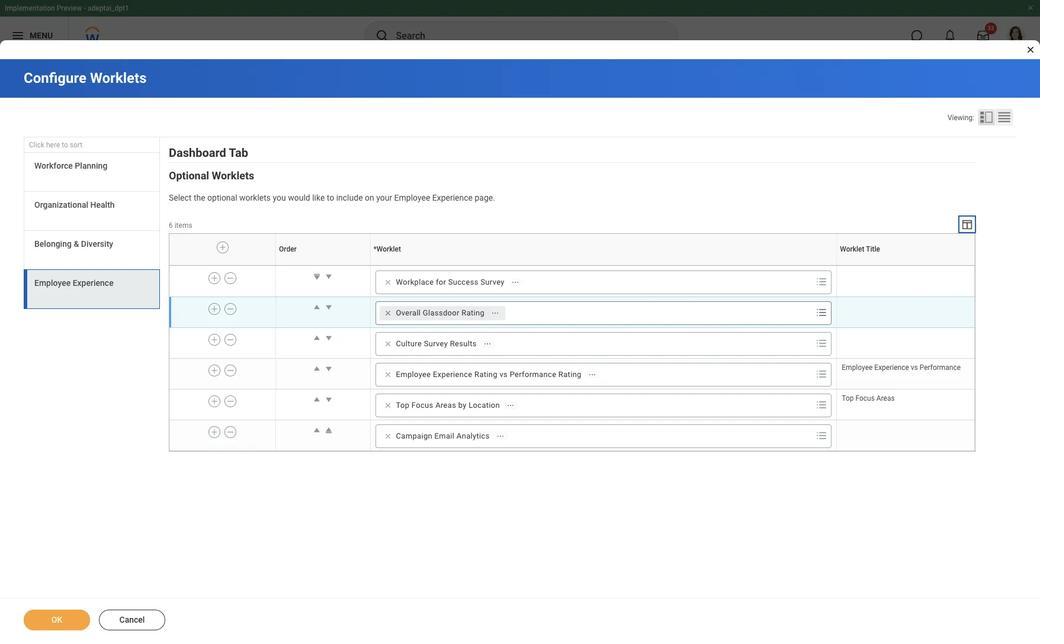 Task type: vqa. For each thing, say whether or not it's contained in the screenshot.
MENU
no



Task type: describe. For each thing, give the bounding box(es) containing it.
employee for employee experience
[[34, 279, 71, 288]]

minus image for workplace
[[227, 273, 235, 284]]

implementation preview -   adeptai_dpt1 banner
[[0, 0, 1041, 55]]

adeptai_dpt1
[[88, 4, 129, 12]]

focus for top focus areas
[[856, 395, 875, 403]]

workplace for success survey
[[396, 278, 505, 287]]

related actions image for campaign email analytics
[[496, 432, 505, 441]]

optional worklets
[[169, 170, 254, 182]]

inbox large image
[[978, 30, 990, 41]]

vs inside option
[[500, 370, 508, 379]]

experience left page.
[[433, 193, 473, 203]]

1 vertical spatial title
[[907, 265, 908, 266]]

list box inside configure worklets 'main content'
[[24, 153, 160, 309]]

preview
[[57, 4, 82, 12]]

overall glassdoor rating element
[[396, 308, 485, 319]]

campaign email analytics
[[396, 432, 490, 441]]

workplace
[[396, 278, 434, 287]]

select the optional worklets you would like to include on your employee experience page.
[[169, 193, 495, 203]]

survey inside workplace for success survey element
[[481, 278, 505, 287]]

row element containing employee experience rating vs performance rating
[[169, 359, 975, 390]]

caret top image
[[323, 425, 335, 437]]

cancel button
[[99, 610, 165, 631]]

top focus areas
[[842, 395, 895, 403]]

x small image for top focus areas by location
[[382, 400, 394, 412]]

overall
[[396, 309, 421, 318]]

viewing:
[[948, 114, 975, 122]]

worklet title
[[841, 246, 881, 254]]

Toggle to Grid view radio
[[996, 109, 1013, 126]]

by
[[459, 401, 467, 410]]

prompts image for employee experience rating vs performance rating
[[815, 367, 829, 382]]

culture
[[396, 340, 422, 348]]

caret up image for employee
[[311, 363, 323, 375]]

1 prompts image from the top
[[815, 306, 829, 320]]

order for order
[[279, 246, 297, 254]]

prompts image for top focus areas by location
[[815, 398, 829, 412]]

employee experience
[[34, 279, 114, 288]]

caret up image for caret down icon associated with second minus icon from the bottom of the optional worklets group
[[311, 302, 323, 313]]

top for top focus areas
[[842, 395, 854, 403]]

tab
[[229, 146, 248, 160]]

viewing: option group
[[948, 109, 1017, 128]]

would
[[288, 193, 310, 203]]

6 items
[[169, 222, 192, 230]]

1 horizontal spatial vs
[[911, 364, 918, 372]]

results
[[450, 340, 477, 348]]

to inside optional worklets group
[[327, 193, 334, 203]]

row element containing workplace for success survey
[[169, 267, 975, 297]]

worklet column header
[[370, 265, 837, 267]]

dashboard
[[169, 146, 226, 160]]

select
[[169, 193, 192, 203]]

worklet title column header
[[837, 265, 975, 267]]

the
[[194, 193, 205, 203]]

configure worklets main content
[[0, 59, 1041, 642]]

experience for employee experience vs performance
[[875, 364, 910, 372]]

worklets for configure worklets
[[90, 70, 147, 87]]

x small image for campaign email analytics
[[382, 431, 394, 443]]

overall glassdoor rating, press delete to clear value. option
[[380, 306, 506, 321]]

employee for employee experience rating vs performance rating
[[396, 370, 431, 379]]

caret down image for workplace
[[323, 271, 335, 283]]

6
[[169, 222, 173, 230]]

worklets
[[239, 193, 271, 203]]

experience for employee experience rating vs performance rating
[[433, 370, 473, 379]]

employee experience rating vs performance rating element
[[396, 370, 582, 380]]

worklets for optional worklets
[[212, 170, 254, 182]]

click
[[29, 141, 44, 149]]

order worklet worklet title
[[322, 265, 908, 266]]

employee for employee experience vs performance
[[842, 364, 873, 372]]

close configure worklets image
[[1026, 45, 1036, 55]]

organizational health
[[34, 200, 115, 210]]

notifications large image
[[945, 30, 957, 41]]

here
[[46, 141, 60, 149]]

employee experience rating vs performance rating
[[396, 370, 582, 379]]

rating for experience
[[475, 370, 498, 379]]

order column header
[[276, 265, 370, 267]]

email
[[435, 432, 455, 441]]

profile logan mcneil element
[[1000, 23, 1034, 49]]

order for order worklet worklet title
[[322, 265, 324, 266]]

ok
[[51, 616, 62, 625]]

prompts image for culture survey results
[[815, 337, 829, 351]]

top for top focus areas by location
[[396, 401, 410, 410]]

optional worklets button
[[169, 170, 254, 182]]

title inside row element
[[866, 246, 881, 254]]

row element containing order
[[169, 234, 978, 266]]

culture survey results
[[396, 340, 477, 348]]

to inside popup button
[[62, 141, 68, 149]]

top focus areas by location, press delete to clear value. option
[[380, 399, 521, 413]]

row element containing top focus areas by location
[[169, 390, 975, 420]]

prompts image for campaign email analytics
[[815, 429, 829, 443]]

plus image for top focus areas by location
[[211, 396, 219, 407]]

configure
[[24, 70, 86, 87]]

workforce
[[34, 161, 73, 171]]

caret up image for caret down icon associated with culture minus icon
[[311, 332, 323, 344]]



Task type: locate. For each thing, give the bounding box(es) containing it.
page.
[[475, 193, 495, 203]]

related actions image
[[511, 278, 520, 287], [491, 309, 500, 317], [483, 340, 492, 348], [496, 432, 505, 441]]

worklets
[[90, 70, 147, 87], [212, 170, 254, 182]]

x small image for culture survey results
[[382, 338, 394, 350]]

implementation
[[5, 4, 55, 12]]

focus down employee experience vs performance
[[856, 395, 875, 403]]

caret down image
[[323, 302, 335, 313], [323, 332, 335, 344], [323, 363, 335, 375]]

experience up 'top focus areas by location'
[[433, 370, 473, 379]]

caret bottom image
[[311, 271, 323, 283]]

2 caret down image from the top
[[323, 394, 335, 406]]

click here to sort button
[[24, 138, 160, 153]]

plus image for second minus icon from the bottom of the optional worklets group
[[211, 304, 219, 315]]

0 vertical spatial related actions image
[[588, 371, 597, 379]]

top inside option
[[396, 401, 410, 410]]

performance
[[920, 364, 961, 372], [510, 370, 557, 379]]

related actions image right success
[[511, 278, 520, 287]]

0 vertical spatial minus image
[[227, 273, 235, 284]]

for
[[436, 278, 446, 287]]

1 x small image from the top
[[382, 277, 394, 289]]

vs
[[911, 364, 918, 372], [500, 370, 508, 379]]

0 vertical spatial to
[[62, 141, 68, 149]]

1 vertical spatial x small image
[[382, 400, 394, 412]]

caret up image inside row element
[[311, 332, 323, 344]]

employee right your
[[394, 193, 430, 203]]

order inside row element
[[279, 246, 297, 254]]

employee up top focus areas
[[842, 364, 873, 372]]

&
[[74, 240, 79, 249]]

areas for top focus areas
[[877, 395, 895, 403]]

experience inside option
[[433, 370, 473, 379]]

related actions image inside overall glassdoor rating, press delete to clear value. option
[[491, 309, 500, 317]]

survey inside the culture survey results "element"
[[424, 340, 448, 348]]

* worklet
[[374, 246, 401, 254]]

configure worklets dialog
[[0, 0, 1041, 642]]

1 vertical spatial caret down image
[[323, 394, 335, 406]]

1 minus image from the top
[[227, 366, 235, 376]]

2 vertical spatial caret up image
[[311, 425, 323, 437]]

top focus areas by location
[[396, 401, 500, 410]]

1 vertical spatial to
[[327, 193, 334, 203]]

to
[[62, 141, 68, 149], [327, 193, 334, 203]]

plus image for workplace for success survey
[[211, 273, 219, 284]]

areas left by
[[436, 401, 456, 410]]

employee
[[394, 193, 430, 203], [34, 279, 71, 288], [842, 364, 873, 372], [396, 370, 431, 379]]

items
[[175, 222, 192, 230]]

3 prompts image from the top
[[815, 398, 829, 412]]

related actions image
[[588, 371, 597, 379], [507, 402, 515, 410]]

plus image for minus image associated with employee experience rating vs performance rating
[[211, 366, 219, 376]]

1 horizontal spatial survey
[[481, 278, 505, 287]]

caret down image up caret top 'image'
[[323, 394, 335, 406]]

related actions image down the workplace for success survey, press delete to clear value. option
[[491, 309, 500, 317]]

employee down culture
[[396, 370, 431, 379]]

optional worklets group
[[169, 169, 978, 452]]

3 row element from the top
[[169, 328, 975, 359]]

2 minus image from the top
[[227, 396, 235, 407]]

1 vertical spatial survey
[[424, 340, 448, 348]]

belonging
[[34, 240, 72, 249]]

Toggle to List Detail view radio
[[978, 109, 996, 126]]

1 horizontal spatial focus
[[856, 395, 875, 403]]

0 horizontal spatial areas
[[436, 401, 456, 410]]

1 vertical spatial plus image
[[211, 335, 219, 345]]

1 horizontal spatial performance
[[920, 364, 961, 372]]

ok button
[[24, 610, 90, 631]]

rating for glassdoor
[[462, 309, 485, 318]]

minus image for employee experience rating vs performance rating
[[227, 366, 235, 376]]

1 vertical spatial caret down image
[[323, 332, 335, 344]]

plus image
[[211, 304, 219, 315], [211, 335, 219, 345], [211, 366, 219, 376]]

0 horizontal spatial order
[[279, 246, 297, 254]]

x small image for overall glassdoor rating
[[382, 308, 394, 319]]

minus image for culture
[[227, 335, 235, 345]]

1 row element from the top
[[169, 234, 978, 266]]

0 vertical spatial worklets
[[90, 70, 147, 87]]

like
[[312, 193, 325, 203]]

order
[[279, 246, 297, 254], [322, 265, 324, 266]]

dashboard tab
[[169, 146, 248, 160]]

1 horizontal spatial order
[[322, 265, 324, 266]]

1 vertical spatial minus image
[[227, 304, 235, 315]]

survey right culture
[[424, 340, 448, 348]]

implementation preview -   adeptai_dpt1
[[5, 4, 129, 12]]

caret down image
[[323, 271, 335, 283], [323, 394, 335, 406]]

plus image for worklet
[[219, 243, 227, 253]]

search image
[[375, 28, 389, 43]]

sort
[[70, 141, 82, 149]]

workplace for success survey element
[[396, 277, 505, 288]]

2 caret up image from the top
[[311, 332, 323, 344]]

employee inside list box
[[34, 279, 71, 288]]

1 caret down image from the top
[[323, 302, 335, 313]]

2 prompts image from the top
[[815, 367, 829, 382]]

related actions image for culture survey results
[[483, 340, 492, 348]]

culture survey results, press delete to clear value. option
[[380, 337, 498, 351]]

1 plus image from the top
[[211, 304, 219, 315]]

top focus areas by location element
[[396, 401, 500, 411]]

prompts image for workplace for success survey
[[815, 275, 829, 289]]

1 vertical spatial order
[[322, 265, 324, 266]]

0 horizontal spatial title
[[866, 246, 881, 254]]

experience for employee experience
[[73, 279, 114, 288]]

1 vertical spatial caret up image
[[311, 332, 323, 344]]

0 horizontal spatial top
[[396, 401, 410, 410]]

x small image
[[382, 277, 394, 289], [382, 308, 394, 319], [382, 369, 394, 381], [382, 431, 394, 443]]

areas inside option
[[436, 401, 456, 410]]

1 vertical spatial prompts image
[[815, 367, 829, 382]]

0 horizontal spatial focus
[[412, 401, 434, 410]]

order up order column header
[[279, 246, 297, 254]]

campaign email analytics element
[[396, 431, 490, 442]]

employee experience rating vs performance rating, press delete to clear value. option
[[380, 368, 603, 382]]

0 vertical spatial caret down image
[[323, 271, 335, 283]]

survey right success
[[481, 278, 505, 287]]

workforce planning
[[34, 161, 107, 171]]

caret down image for top
[[323, 394, 335, 406]]

culture survey results element
[[396, 339, 477, 350]]

your
[[376, 193, 392, 203]]

health
[[90, 200, 115, 210]]

1 vertical spatial worklets
[[212, 170, 254, 182]]

prompts image
[[815, 275, 829, 289], [815, 367, 829, 382]]

0 vertical spatial minus image
[[227, 366, 235, 376]]

2 row element from the top
[[169, 267, 975, 297]]

2 vertical spatial minus image
[[227, 427, 235, 438]]

related actions image for employee experience rating vs performance rating
[[588, 371, 597, 379]]

worklet
[[377, 246, 401, 254], [841, 246, 865, 254], [603, 265, 605, 266], [905, 265, 907, 266]]

2 vertical spatial caret down image
[[323, 363, 335, 375]]

3 caret up image from the top
[[311, 425, 323, 437]]

employee experience vs performance
[[842, 364, 961, 372]]

0 vertical spatial prompts image
[[815, 275, 829, 289]]

rating inside "element"
[[462, 309, 485, 318]]

0 horizontal spatial related actions image
[[507, 402, 515, 410]]

caret down image for culture minus icon
[[323, 332, 335, 344]]

belonging & diversity
[[34, 240, 113, 249]]

3 minus image from the top
[[227, 335, 235, 345]]

0 horizontal spatial vs
[[500, 370, 508, 379]]

areas
[[877, 395, 895, 403], [436, 401, 456, 410]]

experience up top focus areas
[[875, 364, 910, 372]]

6 row element from the top
[[169, 420, 975, 451]]

performance inside option
[[510, 370, 557, 379]]

row element containing culture survey results
[[169, 328, 975, 359]]

1 horizontal spatial top
[[842, 395, 854, 403]]

success
[[448, 278, 479, 287]]

0 vertical spatial survey
[[481, 278, 505, 287]]

2 minus image from the top
[[227, 304, 235, 315]]

focus for top focus areas by location
[[412, 401, 434, 410]]

list box
[[24, 153, 160, 309]]

1 horizontal spatial to
[[327, 193, 334, 203]]

to right like at the left top
[[327, 193, 334, 203]]

worklets inside group
[[212, 170, 254, 182]]

x small image
[[382, 338, 394, 350], [382, 400, 394, 412]]

1 vertical spatial minus image
[[227, 396, 235, 407]]

4 prompts image from the top
[[815, 429, 829, 443]]

4 x small image from the top
[[382, 431, 394, 443]]

campaign email analytics, press delete to clear value. option
[[380, 430, 511, 444]]

plus image for culture minus icon
[[211, 335, 219, 345]]

0 vertical spatial order
[[279, 246, 297, 254]]

workplace for success survey, press delete to clear value. option
[[380, 276, 526, 290]]

prompts image
[[815, 306, 829, 320], [815, 337, 829, 351], [815, 398, 829, 412], [815, 429, 829, 443]]

0 horizontal spatial performance
[[510, 370, 557, 379]]

organizational
[[34, 200, 88, 210]]

caret down image down order column header
[[323, 271, 335, 283]]

2 caret down image from the top
[[323, 332, 335, 344]]

order up caret bottom image
[[322, 265, 324, 266]]

areas for top focus areas by location
[[436, 401, 456, 410]]

row element containing campaign email analytics
[[169, 420, 975, 451]]

focus inside option
[[412, 401, 434, 410]]

close environment banner image
[[1028, 4, 1035, 11]]

employee inside option
[[396, 370, 431, 379]]

1 horizontal spatial areas
[[877, 395, 895, 403]]

3 x small image from the top
[[382, 369, 394, 381]]

related actions image right analytics
[[496, 432, 505, 441]]

*
[[374, 246, 377, 254]]

caret down image for second minus icon from the bottom of the optional worklets group
[[323, 302, 335, 313]]

4 row element from the top
[[169, 359, 975, 390]]

0 vertical spatial caret down image
[[323, 302, 335, 313]]

navigation pane region
[[24, 138, 160, 312]]

1 caret up image from the top
[[311, 363, 323, 375]]

2 vertical spatial minus image
[[227, 335, 235, 345]]

related actions image inside the workplace for success survey, press delete to clear value. option
[[511, 278, 520, 287]]

1 horizontal spatial worklets
[[212, 170, 254, 182]]

-
[[84, 4, 86, 12]]

2 vertical spatial plus image
[[211, 366, 219, 376]]

1 prompts image from the top
[[815, 275, 829, 289]]

overall glassdoor rating
[[396, 309, 485, 318]]

campaign
[[396, 432, 433, 441]]

plus image
[[219, 243, 227, 253], [211, 273, 219, 284], [211, 396, 219, 407], [211, 427, 219, 438]]

2 caret up image from the top
[[311, 394, 323, 406]]

0 horizontal spatial to
[[62, 141, 68, 149]]

to left sort
[[62, 141, 68, 149]]

3 caret down image from the top
[[323, 363, 335, 375]]

related actions image inside 'campaign email analytics, press delete to clear value.' option
[[496, 432, 505, 441]]

on
[[365, 193, 374, 203]]

configure worklets
[[24, 70, 147, 87]]

related actions image for overall glassdoor rating
[[491, 309, 500, 317]]

experience inside list box
[[73, 279, 114, 288]]

x small image inside top focus areas by location, press delete to clear value. option
[[382, 400, 394, 412]]

0 vertical spatial caret up image
[[311, 363, 323, 375]]

caret up image
[[311, 363, 323, 375], [311, 394, 323, 406], [311, 425, 323, 437]]

1 x small image from the top
[[382, 338, 394, 350]]

experience
[[433, 193, 473, 203], [73, 279, 114, 288], [875, 364, 910, 372], [433, 370, 473, 379]]

x small image for workplace for success survey
[[382, 277, 394, 289]]

1 vertical spatial related actions image
[[507, 402, 515, 410]]

planning
[[75, 161, 107, 171]]

diversity
[[81, 240, 113, 249]]

title
[[866, 246, 881, 254], [907, 265, 908, 266]]

1 vertical spatial caret up image
[[311, 394, 323, 406]]

list box containing workforce planning
[[24, 153, 160, 309]]

caret down image for minus image associated with employee experience rating vs performance rating
[[323, 363, 335, 375]]

2 plus image from the top
[[211, 335, 219, 345]]

0 vertical spatial title
[[866, 246, 881, 254]]

employee down belonging
[[34, 279, 71, 288]]

caret up image for campaign
[[311, 425, 323, 437]]

include
[[336, 193, 363, 203]]

x small image inside culture survey results, press delete to clear value. option
[[382, 338, 394, 350]]

0 horizontal spatial survey
[[424, 340, 448, 348]]

1 minus image from the top
[[227, 273, 235, 284]]

1 horizontal spatial title
[[907, 265, 908, 266]]

1 caret up image from the top
[[311, 302, 323, 313]]

experience down diversity
[[73, 279, 114, 288]]

glassdoor
[[423, 309, 460, 318]]

2 prompts image from the top
[[815, 337, 829, 351]]

0 vertical spatial caret up image
[[311, 302, 323, 313]]

survey
[[481, 278, 505, 287], [424, 340, 448, 348]]

related actions image for top focus areas by location
[[507, 402, 515, 410]]

3 minus image from the top
[[227, 427, 235, 438]]

5 row element from the top
[[169, 390, 975, 420]]

you
[[273, 193, 286, 203]]

areas down employee experience vs performance
[[877, 395, 895, 403]]

click here to sort
[[29, 141, 82, 149]]

2 x small image from the top
[[382, 400, 394, 412]]

cancel
[[119, 616, 145, 625]]

focus
[[856, 395, 875, 403], [412, 401, 434, 410]]

0 vertical spatial plus image
[[211, 304, 219, 315]]

related actions image inside employee experience rating vs performance rating, press delete to clear value. option
[[588, 371, 597, 379]]

0 vertical spatial x small image
[[382, 338, 394, 350]]

top
[[842, 395, 854, 403], [396, 401, 410, 410]]

caret up image
[[311, 302, 323, 313], [311, 332, 323, 344]]

1 horizontal spatial related actions image
[[588, 371, 597, 379]]

2 x small image from the top
[[382, 308, 394, 319]]

focus up campaign
[[412, 401, 434, 410]]

analytics
[[457, 432, 490, 441]]

related actions image right results
[[483, 340, 492, 348]]

click to view/edit grid preferences image
[[961, 218, 974, 231]]

x small image inside employee experience rating vs performance rating, press delete to clear value. option
[[382, 369, 394, 381]]

row element
[[169, 234, 978, 266], [169, 267, 975, 297], [169, 328, 975, 359], [169, 359, 975, 390], [169, 390, 975, 420], [169, 420, 975, 451]]

optional
[[169, 170, 209, 182]]

related actions image inside culture survey results, press delete to clear value. option
[[483, 340, 492, 348]]

3 plus image from the top
[[211, 366, 219, 376]]

x small image for employee experience rating vs performance rating
[[382, 369, 394, 381]]

optional
[[207, 193, 237, 203]]

minus image for campaign email analytics
[[227, 427, 235, 438]]

related actions image for workplace for success survey
[[511, 278, 520, 287]]

1 caret down image from the top
[[323, 271, 335, 283]]

minus image
[[227, 273, 235, 284], [227, 304, 235, 315], [227, 335, 235, 345]]

0 horizontal spatial worklets
[[90, 70, 147, 87]]

minus image
[[227, 366, 235, 376], [227, 396, 235, 407], [227, 427, 235, 438]]

location
[[469, 401, 500, 410]]

rating
[[462, 309, 485, 318], [475, 370, 498, 379], [559, 370, 582, 379]]



